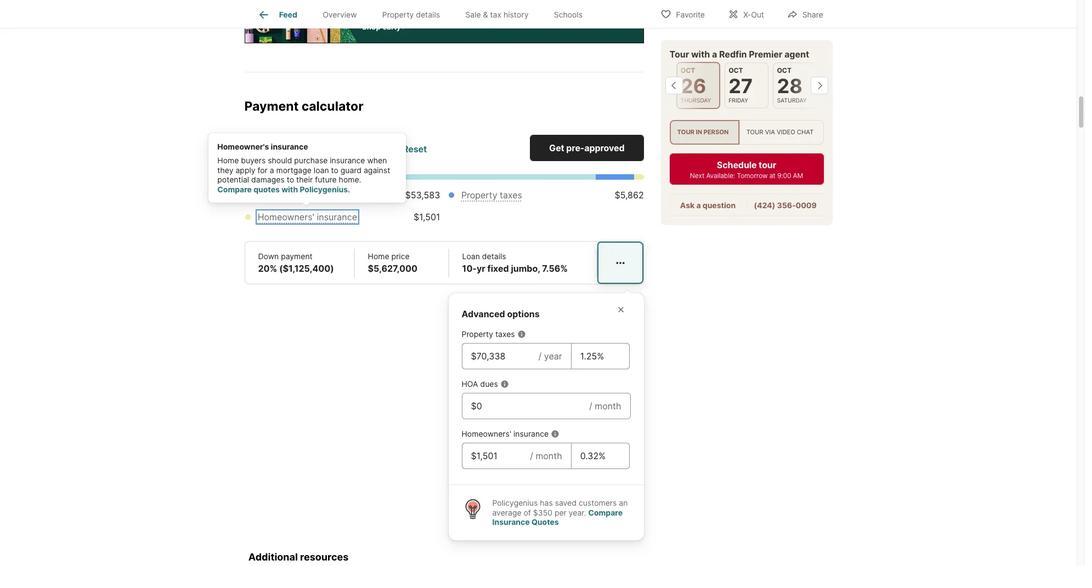 Task type: vqa. For each thing, say whether or not it's contained in the screenshot.
'with'
yes



Task type: describe. For each thing, give the bounding box(es) containing it.
friday
[[729, 97, 748, 104]]

26
[[681, 74, 706, 98]]

$60,945 per month
[[244, 139, 380, 156]]

payment
[[281, 252, 313, 261]]

policygenius has saved customers an average of $350 per year.
[[492, 499, 628, 518]]

tooltip containing advanced options
[[448, 285, 848, 541]]

28
[[777, 74, 803, 98]]

get pre-approved button
[[530, 135, 644, 161]]

oct for 28
[[777, 66, 792, 74]]

advanced options
[[462, 309, 540, 320]]

payment
[[244, 98, 299, 114]]

principal
[[258, 190, 293, 201]]

tour in person
[[677, 128, 729, 136]]

tomorrow
[[737, 171, 768, 179]]

compare inside "compare insurance quotes"
[[588, 508, 623, 518]]

down payment 20% ($1,125,400)
[[258, 252, 334, 274]]

down
[[258, 252, 279, 261]]

homeowners' insurance inside tooltip
[[462, 430, 549, 439]]

oct for 26
[[681, 66, 695, 74]]

pre-
[[566, 143, 584, 154]]

price
[[391, 252, 410, 261]]

available:
[[706, 171, 735, 179]]

ask a question
[[680, 200, 736, 210]]

approved
[[584, 143, 624, 154]]

property for property taxes link
[[461, 190, 497, 201]]

sale & tax history tab
[[453, 2, 541, 28]]

principal and interest
[[258, 190, 345, 201]]

advanced
[[462, 309, 505, 320]]

future
[[315, 175, 337, 184]]

next
[[690, 171, 704, 179]]

oct 28 saturday
[[777, 66, 807, 104]]

home inside home price $5,627,000
[[368, 252, 389, 261]]

schedule
[[717, 159, 757, 170]]

tour for tour with a redfin premier agent
[[669, 48, 689, 59]]

schedule tour next available: tomorrow at 9:00 am
[[690, 159, 803, 179]]

compare insurance quotes link
[[492, 508, 623, 527]]

tour via video chat
[[746, 128, 814, 136]]

$350
[[533, 508, 552, 518]]

property details
[[382, 10, 440, 19]]

home.
[[339, 175, 361, 184]]

interest
[[314, 190, 345, 201]]

ask
[[680, 200, 695, 210]]

share button
[[778, 2, 832, 25]]

homeowner's
[[217, 142, 269, 151]]

potential
[[217, 175, 249, 184]]

hoa dues
[[462, 380, 498, 389]]

via
[[765, 128, 775, 136]]

list box containing tour in person
[[669, 120, 824, 144]]

($1,125,400)
[[279, 263, 334, 274]]

(424)
[[754, 200, 775, 210]]

property for property details tab
[[382, 10, 414, 19]]

feed link
[[257, 8, 297, 21]]

when
[[367, 156, 387, 165]]

lightbulb icon image
[[462, 499, 484, 521]]

get pre-approved
[[549, 143, 624, 154]]

tax
[[490, 10, 501, 19]]

quotes
[[253, 185, 280, 194]]

0 horizontal spatial month
[[335, 139, 380, 156]]

x-out button
[[719, 2, 773, 25]]

policygenius
[[492, 499, 538, 508]]

/ for property taxes
[[538, 351, 542, 362]]

favorite button
[[651, 2, 714, 25]]

property inside tooltip
[[462, 330, 493, 339]]

0 horizontal spatial homeowners' insurance
[[258, 212, 357, 223]]

$1,501
[[414, 212, 440, 223]]

person
[[703, 128, 729, 136]]

feed
[[279, 10, 297, 19]]

loan
[[314, 166, 329, 175]]

reset
[[403, 144, 427, 155]]

previous image
[[665, 76, 683, 94]]

and
[[296, 190, 311, 201]]

0 vertical spatial to
[[331, 166, 338, 175]]

jumbo,
[[511, 263, 540, 274]]

lightbulb icon element
[[462, 499, 492, 528]]

question
[[703, 200, 736, 210]]

tour for tour in person
[[677, 128, 694, 136]]

overview tab
[[310, 2, 370, 28]]

in
[[696, 128, 702, 136]]

hoa
[[462, 380, 478, 389]]

their
[[296, 175, 313, 184]]

oct for 27
[[729, 66, 743, 74]]

dues
[[480, 380, 498, 389]]

policygenius.
[[300, 185, 350, 194]]

/ year
[[538, 351, 562, 362]]

ad region
[[244, 0, 644, 43]]

10-
[[462, 263, 477, 274]]

with inside homeowner's insurance home buyers should purchase insurance when they apply for a mortgage loan to guard against potential damages to their future home. compare quotes with policygenius.
[[281, 185, 298, 194]]

tour with a redfin premier agent
[[669, 48, 809, 59]]

$5,627,000
[[368, 263, 417, 274]]

/ for hoa dues
[[589, 401, 592, 412]]

overview
[[323, 10, 357, 19]]

loan
[[462, 252, 480, 261]]

$60,945
[[244, 139, 305, 156]]

(424) 356-0009
[[754, 200, 817, 210]]

compare insurance quotes
[[492, 508, 623, 527]]



Task type: locate. For each thing, give the bounding box(es) containing it.
0 vertical spatial / month
[[589, 401, 621, 412]]

1 vertical spatial /
[[589, 401, 592, 412]]

1 vertical spatial with
[[281, 185, 298, 194]]

homeowners' insurance down 'dues' at the left of page
[[462, 430, 549, 439]]

2 horizontal spatial oct
[[777, 66, 792, 74]]

redfin
[[719, 48, 747, 59]]

tour for tour via video chat
[[746, 128, 763, 136]]

a
[[712, 48, 717, 59], [270, 166, 274, 175], [696, 200, 701, 210]]

/ month for hoa dues
[[589, 401, 621, 412]]

0 vertical spatial taxes
[[500, 190, 522, 201]]

1 vertical spatial taxes
[[495, 330, 515, 339]]

an
[[619, 499, 628, 508]]

sale & tax history
[[465, 10, 528, 19]]

property taxes inside tooltip
[[462, 330, 515, 339]]

next image
[[810, 76, 828, 94]]

property
[[382, 10, 414, 19], [461, 190, 497, 201], [462, 330, 493, 339]]

/ for homeowners' insurance
[[530, 451, 533, 462]]

property taxes link
[[461, 190, 522, 201]]

payment calculator
[[244, 98, 363, 114]]

0 vertical spatial home
[[217, 156, 239, 165]]

customers
[[579, 499, 617, 508]]

average
[[492, 508, 521, 518]]

resources
[[300, 552, 349, 563]]

0 horizontal spatial per
[[308, 139, 332, 156]]

0 horizontal spatial compare
[[217, 185, 252, 194]]

1 vertical spatial month
[[595, 401, 621, 412]]

0 vertical spatial /
[[538, 351, 542, 362]]

share
[[802, 10, 823, 19]]

am
[[793, 171, 803, 179]]

a inside homeowner's insurance home buyers should purchase insurance when they apply for a mortgage loan to guard against potential damages to their future home. compare quotes with policygenius.
[[270, 166, 274, 175]]

1 horizontal spatial compare
[[588, 508, 623, 518]]

1 horizontal spatial /
[[538, 351, 542, 362]]

taxes
[[500, 190, 522, 201], [495, 330, 515, 339]]

2 horizontal spatial a
[[712, 48, 717, 59]]

1 vertical spatial compare
[[588, 508, 623, 518]]

1 horizontal spatial with
[[691, 48, 710, 59]]

homeowners' insurance
[[258, 212, 357, 223], [462, 430, 549, 439]]

tour
[[759, 159, 776, 170]]

options
[[507, 309, 540, 320]]

get
[[549, 143, 564, 154]]

0 horizontal spatial to
[[287, 175, 294, 184]]

x-out
[[743, 10, 764, 19]]

2 oct from the left
[[729, 66, 743, 74]]

None text field
[[580, 350, 621, 363], [580, 450, 621, 463], [580, 350, 621, 363], [580, 450, 621, 463]]

to up future
[[331, 166, 338, 175]]

27
[[729, 74, 753, 98]]

0 horizontal spatial with
[[281, 185, 298, 194]]

details left sale
[[416, 10, 440, 19]]

ask a question link
[[680, 200, 736, 210]]

oct down redfin
[[729, 66, 743, 74]]

7.56%
[[542, 263, 568, 274]]

0 vertical spatial homeowners' insurance
[[258, 212, 357, 223]]

1 vertical spatial home
[[368, 252, 389, 261]]

None button
[[676, 61, 720, 109], [725, 62, 769, 108], [773, 62, 817, 108], [676, 61, 720, 109], [725, 62, 769, 108], [773, 62, 817, 108]]

schools
[[554, 10, 583, 19]]

1 oct from the left
[[681, 66, 695, 74]]

0 vertical spatial per
[[308, 139, 332, 156]]

tour left in
[[677, 128, 694, 136]]

quotes
[[531, 518, 559, 527]]

a left redfin
[[712, 48, 717, 59]]

principal and interest link
[[258, 190, 345, 201]]

purchase
[[294, 156, 328, 165]]

with
[[691, 48, 710, 59], [281, 185, 298, 194]]

1 horizontal spatial / month
[[589, 401, 621, 412]]

details for loan details 10-yr fixed jumbo, 7.56%
[[482, 252, 506, 261]]

property inside tab
[[382, 10, 414, 19]]

month for hoa dues
[[595, 401, 621, 412]]

3 oct from the left
[[777, 66, 792, 74]]

details for property details
[[416, 10, 440, 19]]

details inside tab
[[416, 10, 440, 19]]

should
[[268, 156, 292, 165]]

None text field
[[471, 350, 530, 363], [471, 400, 580, 413], [471, 450, 521, 463], [471, 350, 530, 363], [471, 400, 580, 413], [471, 450, 521, 463]]

homeowners' inside tooltip
[[462, 430, 511, 439]]

0 vertical spatial details
[[416, 10, 440, 19]]

yr
[[477, 263, 485, 274]]

1 horizontal spatial per
[[555, 508, 567, 518]]

0 vertical spatial a
[[712, 48, 717, 59]]

compare down customers
[[588, 508, 623, 518]]

sale
[[465, 10, 481, 19]]

tour
[[669, 48, 689, 59], [677, 128, 694, 136], [746, 128, 763, 136]]

homeowners' down 'principal' on the top of the page
[[258, 212, 314, 223]]

at
[[769, 171, 775, 179]]

home inside homeowner's insurance home buyers should purchase insurance when they apply for a mortgage loan to guard against potential damages to their future home. compare quotes with policygenius.
[[217, 156, 239, 165]]

0 horizontal spatial /
[[530, 451, 533, 462]]

compare quotes with policygenius. link
[[217, 185, 350, 194]]

oct inside oct 28 saturday
[[777, 66, 792, 74]]

damages
[[251, 175, 285, 184]]

1 vertical spatial property taxes
[[462, 330, 515, 339]]

0 vertical spatial with
[[691, 48, 710, 59]]

oct
[[681, 66, 695, 74], [729, 66, 743, 74], [777, 66, 792, 74]]

1 vertical spatial property
[[461, 190, 497, 201]]

0 vertical spatial homeowners'
[[258, 212, 314, 223]]

loan details 10-yr fixed jumbo, 7.56%
[[462, 252, 568, 274]]

month for homeowners' insurance
[[536, 451, 562, 462]]

1 horizontal spatial details
[[482, 252, 506, 261]]

1 horizontal spatial homeowners' insurance
[[462, 430, 549, 439]]

1 vertical spatial to
[[287, 175, 294, 184]]

of
[[524, 508, 531, 518]]

oct 27 friday
[[729, 66, 753, 104]]

1 horizontal spatial homeowners'
[[462, 430, 511, 439]]

per down saved
[[555, 508, 567, 518]]

thursday
[[681, 97, 711, 104]]

1 vertical spatial a
[[270, 166, 274, 175]]

9:00
[[777, 171, 791, 179]]

reset button
[[402, 139, 427, 159]]

2 vertical spatial a
[[696, 200, 701, 210]]

$53,583
[[405, 190, 440, 201]]

tooltip
[[448, 285, 848, 541]]

0 vertical spatial property
[[382, 10, 414, 19]]

details
[[416, 10, 440, 19], [482, 252, 506, 261]]

20%
[[258, 263, 277, 274]]

/
[[538, 351, 542, 362], [589, 401, 592, 412], [530, 451, 533, 462]]

1 vertical spatial homeowners' insurance
[[462, 430, 549, 439]]

1 vertical spatial homeowners'
[[462, 430, 511, 439]]

a right ask
[[696, 200, 701, 210]]

compare inside homeowner's insurance home buyers should purchase insurance when they apply for a mortgage loan to guard against potential damages to their future home. compare quotes with policygenius.
[[217, 185, 252, 194]]

to down the mortgage
[[287, 175, 294, 184]]

1 vertical spatial details
[[482, 252, 506, 261]]

oct down agent
[[777, 66, 792, 74]]

details up fixed
[[482, 252, 506, 261]]

chat
[[797, 128, 814, 136]]

a right for
[[270, 166, 274, 175]]

has
[[540, 499, 553, 508]]

/ month for homeowners' insurance
[[530, 451, 562, 462]]

out
[[751, 10, 764, 19]]

1 horizontal spatial a
[[696, 200, 701, 210]]

guard
[[341, 166, 362, 175]]

property taxes
[[461, 190, 522, 201], [462, 330, 515, 339]]

property details tab
[[370, 2, 453, 28]]

saturday
[[777, 97, 807, 104]]

2 vertical spatial month
[[536, 451, 562, 462]]

per up loan
[[308, 139, 332, 156]]

compare down potential
[[217, 185, 252, 194]]

0 horizontal spatial a
[[270, 166, 274, 175]]

insurance
[[271, 142, 308, 151], [330, 156, 365, 165], [317, 212, 357, 223], [513, 430, 549, 439]]

1 horizontal spatial to
[[331, 166, 338, 175]]

they
[[217, 166, 233, 175]]

schools tab
[[541, 2, 595, 28]]

homeowners' down 'dues' at the left of page
[[462, 430, 511, 439]]

0 horizontal spatial details
[[416, 10, 440, 19]]

tour up previous icon
[[669, 48, 689, 59]]

home up the "they"
[[217, 156, 239, 165]]

tour left via
[[746, 128, 763, 136]]

1 horizontal spatial oct
[[729, 66, 743, 74]]

1 horizontal spatial home
[[368, 252, 389, 261]]

homeowner's insurance home buyers should purchase insurance when they apply for a mortgage loan to guard against potential damages to their future home. compare quotes with policygenius.
[[217, 142, 390, 194]]

tab list containing feed
[[244, 0, 604, 28]]

video
[[777, 128, 795, 136]]

favorite
[[676, 10, 705, 19]]

homeowners' insurance down and
[[258, 212, 357, 223]]

home up $5,627,000
[[368, 252, 389, 261]]

oct inside 'oct 26 thursday'
[[681, 66, 695, 74]]

x-
[[743, 10, 751, 19]]

0 horizontal spatial homeowners'
[[258, 212, 314, 223]]

2 vertical spatial property
[[462, 330, 493, 339]]

0009
[[796, 200, 817, 210]]

0 vertical spatial compare
[[217, 185, 252, 194]]

0 horizontal spatial oct
[[681, 66, 695, 74]]

additional
[[248, 552, 298, 563]]

saved
[[555, 499, 576, 508]]

0 horizontal spatial / month
[[530, 451, 562, 462]]

history
[[504, 10, 528, 19]]

oct up previous icon
[[681, 66, 695, 74]]

1 vertical spatial / month
[[530, 451, 562, 462]]

2 vertical spatial /
[[530, 451, 533, 462]]

1 horizontal spatial month
[[536, 451, 562, 462]]

per inside policygenius has saved customers an average of $350 per year.
[[555, 508, 567, 518]]

tab list
[[244, 0, 604, 28]]

list box
[[669, 120, 824, 144]]

0 vertical spatial month
[[335, 139, 380, 156]]

insurance
[[492, 518, 530, 527]]

oct inside oct 27 friday
[[729, 66, 743, 74]]

buyers
[[241, 156, 266, 165]]

0 vertical spatial property taxes
[[461, 190, 522, 201]]

oct 26 thursday
[[681, 66, 711, 104]]

fixed
[[487, 263, 509, 274]]

2 horizontal spatial /
[[589, 401, 592, 412]]

0 horizontal spatial home
[[217, 156, 239, 165]]

1 vertical spatial per
[[555, 508, 567, 518]]

year.
[[569, 508, 586, 518]]

additional resources
[[248, 552, 349, 563]]

mortgage
[[276, 166, 312, 175]]

2 horizontal spatial month
[[595, 401, 621, 412]]

home
[[217, 156, 239, 165], [368, 252, 389, 261]]

details inside loan details 10-yr fixed jumbo, 7.56%
[[482, 252, 506, 261]]

$5,862
[[615, 190, 644, 201]]



